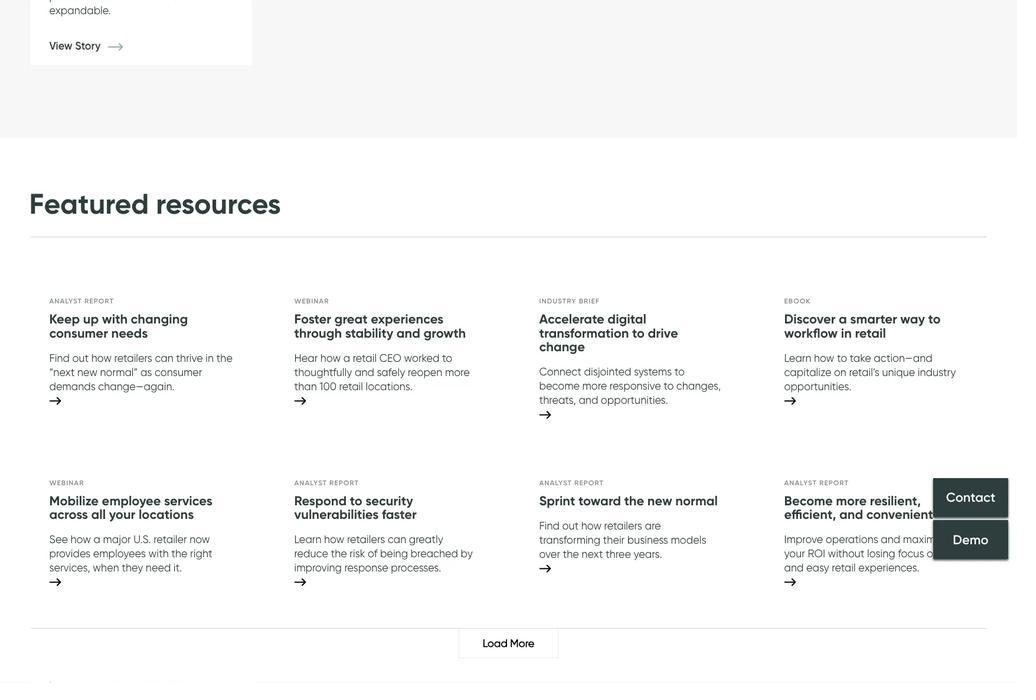 Task type: describe. For each thing, give the bounding box(es) containing it.
hear how a retail ceo worked to thoughtfully and safely reopen more than 100 retail locations.
[[294, 351, 470, 393]]

without
[[828, 547, 865, 560]]

your inside mobilize employee services across all your locations
[[109, 506, 136, 523]]

consumer inside "keep up with changing consumer needs"
[[49, 325, 108, 341]]

breached
[[411, 547, 458, 560]]

a inside discover a smarter way to workflow in retail
[[839, 311, 847, 327]]

they
[[122, 561, 143, 574]]

opportunities. inside connect disjointed systems to become more responsive to changes, threats, and opportunities.
[[601, 394, 668, 407]]

connect
[[540, 365, 582, 378]]

services,
[[49, 561, 90, 574]]

retailers inside learn how retailers can greatly reduce the risk of being breached by improving response processes.
[[347, 533, 385, 546]]

load more
[[483, 637, 535, 650]]

threats,
[[540, 394, 576, 407]]

become
[[540, 379, 580, 392]]

become more resilient, efficient, and convenient
[[785, 493, 934, 523]]

load
[[483, 637, 508, 650]]

in for the
[[206, 351, 214, 364]]

greatly
[[409, 533, 444, 546]]

reduce
[[294, 547, 328, 560]]

"next
[[49, 366, 75, 379]]

sprint toward the new normal
[[540, 493, 718, 509]]

find for sprint toward the new normal
[[540, 519, 560, 532]]

transformation
[[540, 325, 629, 341]]

improve operations and maximize your roi without losing focus on safe and easy retail experiences.
[[785, 533, 963, 574]]

up
[[83, 311, 99, 327]]

accelerate
[[540, 311, 605, 327]]

retail's
[[850, 366, 880, 379]]

unique
[[883, 366, 916, 379]]

more inside hear how a retail ceo worked to thoughtfully and safely reopen more than 100 retail locations.
[[445, 366, 470, 379]]

thoughtfully
[[294, 366, 352, 379]]

growth
[[424, 325, 466, 341]]

changes,
[[677, 379, 721, 392]]

safe
[[942, 547, 963, 560]]

find out how retailers can thrive in the "next new normal" as consumer demands change—again.
[[49, 351, 233, 393]]

a for foster great experiences through stability and growth
[[344, 351, 350, 364]]

faster
[[382, 506, 417, 523]]

vulnerabilities
[[294, 506, 379, 523]]

respond to security vulnerabilities faster
[[294, 493, 417, 523]]

how for mobilize employee services across all your locations
[[71, 533, 91, 546]]

being
[[380, 547, 408, 560]]

learn for respond to security vulnerabilities faster
[[294, 533, 322, 546]]

view story link
[[49, 39, 140, 52]]

capitalize
[[785, 366, 832, 379]]

operations
[[826, 533, 879, 546]]

consumer inside find out how retailers can thrive in the "next new normal" as consumer demands change—again.
[[155, 366, 202, 379]]

learn for discover a smarter way to workflow in retail
[[785, 351, 812, 364]]

changing
[[131, 311, 188, 327]]

their
[[603, 533, 625, 546]]

focus
[[899, 547, 925, 560]]

new inside find out how retailers can thrive in the "next new normal" as consumer demands change—again.
[[77, 366, 97, 379]]

the inside learn how retailers can greatly reduce the risk of being breached by improving response processes.
[[331, 547, 347, 560]]

can inside learn how retailers can greatly reduce the risk of being breached by improving response processes.
[[388, 533, 406, 546]]

retail inside discover a smarter way to workflow in retail
[[855, 325, 886, 341]]

toward
[[579, 493, 621, 509]]

security
[[366, 493, 413, 509]]

over
[[540, 547, 561, 560]]

need
[[146, 561, 171, 574]]

respond
[[294, 493, 347, 509]]

experiences
[[371, 311, 444, 327]]

as
[[141, 366, 152, 379]]

great
[[335, 311, 368, 327]]

business
[[628, 533, 669, 546]]

to inside the respond to security vulnerabilities faster
[[350, 493, 363, 509]]

the inside find out how retailers are transforming their business models over the next three years.
[[563, 547, 579, 560]]

to inside discover a smarter way to workflow in retail
[[929, 311, 941, 327]]

processes.
[[391, 561, 442, 574]]

transforming
[[540, 533, 601, 546]]

retail down stability
[[353, 351, 377, 364]]

years.
[[634, 547, 662, 560]]

safely
[[377, 366, 405, 379]]

employee
[[102, 493, 161, 509]]

more inside become more resilient, efficient, and convenient
[[837, 493, 867, 509]]

resources
[[156, 186, 281, 221]]

are
[[645, 519, 661, 532]]

stability
[[345, 325, 394, 341]]

a for mobilize employee services across all your locations
[[94, 533, 100, 546]]

to up changes,
[[675, 365, 685, 378]]

and left easy
[[785, 561, 804, 574]]

to down systems
[[664, 379, 674, 392]]

story
[[75, 39, 101, 52]]

and up losing
[[881, 533, 901, 546]]

view story
[[49, 39, 103, 52]]

on inside improve operations and maximize your roi without losing focus on safe and easy retail experiences.
[[927, 547, 940, 560]]

retailers for with
[[114, 351, 152, 364]]

opportunities. inside learn how to take action—and capitalize on retail's unique industry opportunities.
[[785, 380, 852, 393]]

all
[[91, 506, 106, 523]]

by
[[461, 547, 473, 560]]

convenient
[[867, 506, 934, 523]]

efficient,
[[785, 506, 837, 523]]

workflow
[[785, 325, 838, 341]]

provides
[[49, 547, 91, 560]]

contact
[[947, 489, 996, 505]]

thrive
[[176, 351, 203, 364]]

through
[[294, 325, 342, 341]]

on inside learn how to take action—and capitalize on retail's unique industry opportunities.
[[835, 366, 847, 379]]



Task type: vqa. For each thing, say whether or not it's contained in the screenshot.
INSIGHTS
no



Task type: locate. For each thing, give the bounding box(es) containing it.
out
[[72, 351, 89, 364], [563, 519, 579, 532]]

find inside find out how retailers are transforming their business models over the next three years.
[[540, 519, 560, 532]]

0 vertical spatial find
[[49, 351, 70, 364]]

1 horizontal spatial in
[[842, 325, 852, 341]]

connect disjointed systems to become more responsive to changes, threats, and opportunities.
[[540, 365, 721, 407]]

normal
[[676, 493, 718, 509]]

how inside learn how retailers can greatly reduce the risk of being breached by improving response processes.
[[324, 533, 345, 546]]

to right way
[[929, 311, 941, 327]]

new up are at the right bottom
[[648, 493, 673, 509]]

how up transforming
[[582, 519, 602, 532]]

opportunities.
[[785, 380, 852, 393], [601, 394, 668, 407]]

1 vertical spatial opportunities.
[[601, 394, 668, 407]]

1 vertical spatial a
[[344, 351, 350, 364]]

1 horizontal spatial your
[[785, 547, 806, 560]]

0 horizontal spatial a
[[94, 533, 100, 546]]

learn up reduce
[[294, 533, 322, 546]]

find for keep up with changing consumer needs
[[49, 351, 70, 364]]

on down maximize
[[927, 547, 940, 560]]

new up the demands
[[77, 366, 97, 379]]

retail
[[855, 325, 886, 341], [353, 351, 377, 364], [339, 380, 363, 393], [832, 561, 856, 574]]

2 vertical spatial retailers
[[347, 533, 385, 546]]

opportunities. down capitalize
[[785, 380, 852, 393]]

easy
[[807, 561, 830, 574]]

more right "reopen"
[[445, 366, 470, 379]]

retailers inside find out how retailers are transforming their business models over the next three years.
[[605, 519, 643, 532]]

how inside learn how to take action—and capitalize on retail's unique industry opportunities.
[[815, 351, 835, 364]]

to inside learn how to take action—and capitalize on retail's unique industry opportunities.
[[838, 351, 848, 364]]

locations.
[[366, 380, 413, 393]]

0 vertical spatial learn
[[785, 351, 812, 364]]

2 vertical spatial a
[[94, 533, 100, 546]]

out for keep
[[72, 351, 89, 364]]

0 horizontal spatial more
[[445, 366, 470, 379]]

0 vertical spatial out
[[72, 351, 89, 364]]

1 vertical spatial with
[[148, 547, 169, 560]]

to inside accelerate digital transformation to drive change
[[633, 325, 645, 341]]

to left the drive
[[633, 325, 645, 341]]

consumer down thrive
[[155, 366, 202, 379]]

can left thrive
[[155, 351, 174, 364]]

digital
[[608, 311, 647, 327]]

0 horizontal spatial can
[[155, 351, 174, 364]]

the right thrive
[[217, 351, 233, 364]]

discover
[[785, 311, 836, 327]]

view
[[49, 39, 72, 52]]

0 vertical spatial more
[[445, 366, 470, 379]]

to left 'take'
[[838, 351, 848, 364]]

ceo
[[380, 351, 402, 364]]

learn inside learn how retailers can greatly reduce the risk of being breached by improving response processes.
[[294, 533, 322, 546]]

1 horizontal spatial retailers
[[347, 533, 385, 546]]

with right up
[[102, 311, 128, 327]]

the inside see how a major u.s. retailer now provides employees with the right services, when they need it.
[[171, 547, 188, 560]]

1 vertical spatial find
[[540, 519, 560, 532]]

1 vertical spatial consumer
[[155, 366, 202, 379]]

in inside find out how retailers can thrive in the "next new normal" as consumer demands change—again.
[[206, 351, 214, 364]]

your down improve
[[785, 547, 806, 560]]

the up it.
[[171, 547, 188, 560]]

how inside find out how retailers are transforming their business models over the next three years.
[[582, 519, 602, 532]]

disjointed
[[584, 365, 632, 378]]

consumer up "next
[[49, 325, 108, 341]]

your
[[109, 506, 136, 523], [785, 547, 806, 560]]

how up 'thoughtfully'
[[321, 351, 341, 364]]

needs
[[111, 325, 148, 341]]

change
[[540, 339, 585, 355]]

risk
[[350, 547, 365, 560]]

more up operations
[[837, 493, 867, 509]]

can up being
[[388, 533, 406, 546]]

drive
[[648, 325, 678, 341]]

1 vertical spatial on
[[927, 547, 940, 560]]

how inside hear how a retail ceo worked to thoughtfully and safely reopen more than 100 retail locations.
[[321, 351, 341, 364]]

the right "toward"
[[625, 493, 645, 509]]

0 vertical spatial on
[[835, 366, 847, 379]]

resilient,
[[870, 493, 921, 509]]

sprint
[[540, 493, 576, 509]]

next
[[582, 547, 603, 560]]

to inside hear how a retail ceo worked to thoughtfully and safely reopen more than 100 retail locations.
[[442, 351, 453, 364]]

out up "next
[[72, 351, 89, 364]]

in for retail
[[842, 325, 852, 341]]

systems
[[634, 365, 672, 378]]

roi
[[808, 547, 826, 560]]

1 vertical spatial can
[[388, 533, 406, 546]]

retailers up as on the bottom of the page
[[114, 351, 152, 364]]

retail inside improve operations and maximize your roi without losing focus on safe and easy retail experiences.
[[832, 561, 856, 574]]

learn
[[785, 351, 812, 364], [294, 533, 322, 546]]

1 vertical spatial in
[[206, 351, 214, 364]]

0 vertical spatial can
[[155, 351, 174, 364]]

smarter
[[851, 311, 898, 327]]

0 vertical spatial new
[[77, 366, 97, 379]]

0 horizontal spatial retailers
[[114, 351, 152, 364]]

three
[[606, 547, 631, 560]]

find out how retailers are transforming their business models over the next three years.
[[540, 519, 707, 560]]

response
[[345, 561, 388, 574]]

more inside connect disjointed systems to become more responsive to changes, threats, and opportunities.
[[583, 379, 607, 392]]

0 vertical spatial in
[[842, 325, 852, 341]]

2 vertical spatial more
[[837, 493, 867, 509]]

the inside find out how retailers can thrive in the "next new normal" as consumer demands change—again.
[[217, 351, 233, 364]]

responsive
[[610, 379, 661, 392]]

your right all
[[109, 506, 136, 523]]

1 vertical spatial your
[[785, 547, 806, 560]]

retailers for the
[[605, 519, 643, 532]]

0 horizontal spatial consumer
[[49, 325, 108, 341]]

retail down 'without'
[[832, 561, 856, 574]]

to down growth
[[442, 351, 453, 364]]

action—and
[[874, 351, 933, 364]]

retailers
[[114, 351, 152, 364], [605, 519, 643, 532], [347, 533, 385, 546]]

take
[[850, 351, 872, 364]]

how inside see how a major u.s. retailer now provides employees with the right services, when they need it.
[[71, 533, 91, 546]]

a left smarter
[[839, 311, 847, 327]]

how up normal"
[[91, 351, 112, 364]]

1 vertical spatial out
[[563, 519, 579, 532]]

normal"
[[100, 366, 138, 379]]

1 vertical spatial retailers
[[605, 519, 643, 532]]

and inside become more resilient, efficient, and convenient
[[840, 506, 864, 523]]

see how a major u.s. retailer now provides employees with the right services, when they need it.
[[49, 533, 212, 574]]

and inside hear how a retail ceo worked to thoughtfully and safely reopen more than 100 retail locations.
[[355, 366, 374, 379]]

a inside hear how a retail ceo worked to thoughtfully and safely reopen more than 100 retail locations.
[[344, 351, 350, 364]]

services
[[164, 493, 213, 509]]

how inside find out how retailers can thrive in the "next new normal" as consumer demands change—again.
[[91, 351, 112, 364]]

worked
[[404, 351, 440, 364]]

1 horizontal spatial with
[[148, 547, 169, 560]]

out up transforming
[[563, 519, 579, 532]]

0 horizontal spatial opportunities.
[[601, 394, 668, 407]]

the
[[217, 351, 233, 364], [625, 493, 645, 509], [171, 547, 188, 560], [331, 547, 347, 560], [563, 547, 579, 560]]

how up capitalize
[[815, 351, 835, 364]]

and right threats,
[[579, 394, 599, 407]]

more down disjointed at the bottom right of page
[[583, 379, 607, 392]]

0 horizontal spatial learn
[[294, 533, 322, 546]]

out inside find out how retailers can thrive in the "next new normal" as consumer demands change—again.
[[72, 351, 89, 364]]

featured resources
[[29, 186, 281, 221]]

locations
[[139, 506, 194, 523]]

0 horizontal spatial find
[[49, 351, 70, 364]]

0 vertical spatial retailers
[[114, 351, 152, 364]]

load more link
[[459, 629, 559, 659]]

major
[[103, 533, 131, 546]]

and up worked
[[397, 325, 421, 341]]

0 horizontal spatial new
[[77, 366, 97, 379]]

1 horizontal spatial find
[[540, 519, 560, 532]]

a inside see how a major u.s. retailer now provides employees with the right services, when they need it.
[[94, 533, 100, 546]]

1 horizontal spatial on
[[927, 547, 940, 560]]

way
[[901, 311, 926, 327]]

change—again.
[[98, 380, 175, 393]]

0 horizontal spatial your
[[109, 506, 136, 523]]

with up need on the bottom left of page
[[148, 547, 169, 560]]

with inside see how a major u.s. retailer now provides employees with the right services, when they need it.
[[148, 547, 169, 560]]

new
[[77, 366, 97, 379], [648, 493, 673, 509]]

more
[[445, 366, 470, 379], [583, 379, 607, 392], [837, 493, 867, 509]]

now
[[190, 533, 210, 546]]

1 vertical spatial new
[[648, 493, 673, 509]]

learn how to take action—and capitalize on retail's unique industry opportunities.
[[785, 351, 957, 393]]

with inside "keep up with changing consumer needs"
[[102, 311, 128, 327]]

1 vertical spatial learn
[[294, 533, 322, 546]]

models
[[671, 533, 707, 546]]

experiences.
[[859, 561, 920, 574]]

1 horizontal spatial a
[[344, 351, 350, 364]]

foster great experiences through stability and growth
[[294, 311, 466, 341]]

1 horizontal spatial out
[[563, 519, 579, 532]]

and left safely
[[355, 366, 374, 379]]

when
[[93, 561, 119, 574]]

how down vulnerabilities
[[324, 533, 345, 546]]

the down transforming
[[563, 547, 579, 560]]

in inside discover a smarter way to workflow in retail
[[842, 325, 852, 341]]

your inside improve operations and maximize your roi without losing focus on safe and easy retail experiences.
[[785, 547, 806, 560]]

how for discover a smarter way to workflow in retail
[[815, 351, 835, 364]]

a
[[839, 311, 847, 327], [344, 351, 350, 364], [94, 533, 100, 546]]

0 vertical spatial opportunities.
[[785, 380, 852, 393]]

retail up 'take'
[[855, 325, 886, 341]]

accelerate digital transformation to drive change
[[540, 311, 678, 355]]

out inside find out how retailers are transforming their business models over the next three years.
[[563, 519, 579, 532]]

out for sprint
[[563, 519, 579, 532]]

in up 'take'
[[842, 325, 852, 341]]

0 horizontal spatial in
[[206, 351, 214, 364]]

on
[[835, 366, 847, 379], [927, 547, 940, 560]]

become
[[785, 493, 833, 509]]

in right thrive
[[206, 351, 214, 364]]

0 vertical spatial with
[[102, 311, 128, 327]]

1 horizontal spatial learn
[[785, 351, 812, 364]]

more
[[511, 637, 535, 650]]

1 horizontal spatial can
[[388, 533, 406, 546]]

0 vertical spatial a
[[839, 311, 847, 327]]

1 horizontal spatial more
[[583, 379, 607, 392]]

and inside connect disjointed systems to become more responsive to changes, threats, and opportunities.
[[579, 394, 599, 407]]

can inside find out how retailers can thrive in the "next new normal" as consumer demands change—again.
[[155, 351, 174, 364]]

maximize
[[904, 533, 949, 546]]

learn how retailers can greatly reduce the risk of being breached by improving response processes.
[[294, 533, 473, 574]]

to left security
[[350, 493, 363, 509]]

improving
[[294, 561, 342, 574]]

1 vertical spatial more
[[583, 379, 607, 392]]

opportunities. down responsive
[[601, 394, 668, 407]]

hear
[[294, 351, 318, 364]]

mobilize employee services across all your locations
[[49, 493, 213, 523]]

employees
[[93, 547, 146, 560]]

retailers inside find out how retailers can thrive in the "next new normal" as consumer demands change—again.
[[114, 351, 152, 364]]

and
[[397, 325, 421, 341], [355, 366, 374, 379], [579, 394, 599, 407], [840, 506, 864, 523], [881, 533, 901, 546], [785, 561, 804, 574]]

0 horizontal spatial with
[[102, 311, 128, 327]]

and inside foster great experiences through stability and growth
[[397, 325, 421, 341]]

how for respond to security vulnerabilities faster
[[324, 533, 345, 546]]

1 horizontal spatial consumer
[[155, 366, 202, 379]]

100
[[320, 380, 337, 393]]

in
[[842, 325, 852, 341], [206, 351, 214, 364]]

find up transforming
[[540, 519, 560, 532]]

learn up capitalize
[[785, 351, 812, 364]]

2 horizontal spatial a
[[839, 311, 847, 327]]

0 vertical spatial your
[[109, 506, 136, 523]]

how for foster great experiences through stability and growth
[[321, 351, 341, 364]]

find up "next
[[49, 351, 70, 364]]

a up 'thoughtfully'
[[344, 351, 350, 364]]

across
[[49, 506, 88, 523]]

industry
[[918, 366, 957, 379]]

and up operations
[[840, 506, 864, 523]]

discover a smarter way to workflow in retail
[[785, 311, 941, 341]]

on left retail's
[[835, 366, 847, 379]]

2 horizontal spatial more
[[837, 493, 867, 509]]

improve
[[785, 533, 824, 546]]

0 horizontal spatial out
[[72, 351, 89, 364]]

contact link
[[934, 478, 1009, 517]]

retailers up of
[[347, 533, 385, 546]]

retail right 100
[[339, 380, 363, 393]]

find inside find out how retailers can thrive in the "next new normal" as consumer demands change—again.
[[49, 351, 70, 364]]

1 horizontal spatial new
[[648, 493, 673, 509]]

featured
[[29, 186, 149, 221]]

0 vertical spatial consumer
[[49, 325, 108, 341]]

retailers up their
[[605, 519, 643, 532]]

2 horizontal spatial retailers
[[605, 519, 643, 532]]

how up provides on the left bottom
[[71, 533, 91, 546]]

retailer
[[154, 533, 187, 546]]

the left risk
[[331, 547, 347, 560]]

right
[[190, 547, 212, 560]]

mobilize
[[49, 493, 99, 509]]

0 horizontal spatial on
[[835, 366, 847, 379]]

a left major
[[94, 533, 100, 546]]

learn inside learn how to take action—and capitalize on retail's unique industry opportunities.
[[785, 351, 812, 364]]

1 horizontal spatial opportunities.
[[785, 380, 852, 393]]



